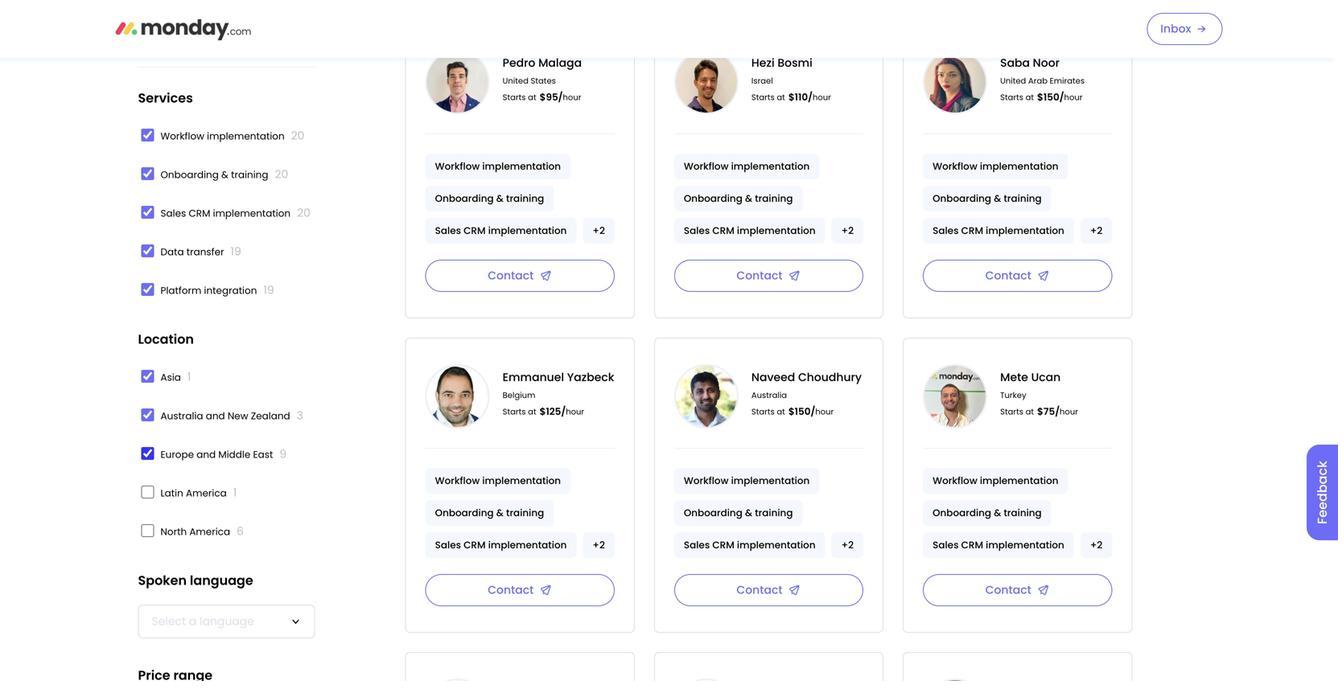 Task type: locate. For each thing, give the bounding box(es) containing it.
contact button for naveed
[[674, 575, 863, 607]]

sales crm implementation for pedro
[[435, 224, 567, 237]]

$150/
[[1037, 91, 1064, 104], [788, 405, 815, 418]]

hour for emmanuel yazbeck
[[566, 406, 584, 418]]

&
[[221, 168, 228, 181], [496, 192, 504, 205], [745, 192, 752, 205], [994, 192, 1001, 205], [496, 507, 504, 520], [745, 507, 752, 520], [994, 507, 1001, 520]]

hour inside mete ucan turkey starts at $75/ hour
[[1060, 406, 1078, 418]]

crm for hezi bosmi
[[712, 224, 734, 237]]

united
[[503, 75, 529, 86], [1000, 75, 1026, 86]]

19
[[231, 244, 241, 259], [263, 282, 274, 298]]

america inside north america 6
[[189, 525, 230, 539]]

at for naveed choudhury
[[777, 406, 785, 418]]

starts inside hezi bosmi israel starts at $110/ hour
[[751, 92, 775, 103]]

australia up europe
[[161, 410, 203, 423]]

yazbeck
[[567, 370, 614, 385]]

1 vertical spatial and
[[197, 448, 216, 461]]

turkey
[[1000, 390, 1026, 401]]

1 vertical spatial 1
[[233, 485, 237, 501]]

starts
[[503, 92, 526, 103], [751, 92, 775, 103], [1000, 92, 1023, 103], [503, 406, 526, 418], [751, 406, 775, 418], [1000, 406, 1023, 418]]

1 horizontal spatial $150/
[[1037, 91, 1064, 104]]

2 vertical spatial 20
[[297, 205, 311, 221]]

1 vertical spatial 19
[[263, 282, 274, 298]]

crm
[[189, 207, 210, 220], [464, 224, 486, 237], [712, 224, 734, 237], [961, 224, 983, 237], [464, 539, 486, 552], [712, 539, 734, 552], [961, 539, 983, 552]]

at down naveed
[[777, 406, 785, 418]]

training for naveed choudhury
[[755, 507, 793, 520]]

+2 for pedro malaga
[[593, 224, 605, 237]]

onboarding & training for pedro malaga
[[435, 192, 544, 205]]

language right a
[[200, 614, 254, 630]]

australia
[[751, 390, 787, 401], [161, 410, 203, 423]]

6
[[237, 524, 244, 540]]

contact button for emmanuel
[[425, 575, 615, 607]]

filter by
[[138, 24, 203, 47]]

1 vertical spatial america
[[189, 525, 230, 539]]

0 vertical spatial america
[[186, 487, 227, 500]]

east
[[253, 448, 273, 461]]

and left new
[[206, 410, 225, 423]]

training for hezi bosmi
[[755, 192, 793, 205]]

0 vertical spatial $150/
[[1037, 91, 1064, 104]]

contact for emmanuel yazbeck
[[488, 583, 534, 598]]

and
[[206, 410, 225, 423], [197, 448, 216, 461]]

1 horizontal spatial united
[[1000, 75, 1026, 86]]

data transfer 19
[[161, 244, 241, 259]]

workflow implementation for saba
[[933, 160, 1059, 173]]

malaga
[[538, 55, 582, 71]]

north america 6
[[161, 524, 244, 540]]

sales crm implementation for naveed
[[684, 539, 816, 552]]

zealand
[[251, 410, 290, 423]]

united inside pedro malaga united states starts at $95/ hour
[[503, 75, 529, 86]]

1 united from the left
[[503, 75, 529, 86]]

united down saba
[[1000, 75, 1026, 86]]

pedro malaga image
[[425, 50, 490, 114]]

contact for pedro malaga
[[488, 268, 534, 284]]

1
[[187, 369, 191, 385], [233, 485, 237, 501]]

& for naveed choudhury
[[745, 507, 752, 520]]

sales crm implementation
[[435, 224, 567, 237], [684, 224, 816, 237], [933, 224, 1064, 237], [435, 539, 567, 552], [684, 539, 816, 552], [933, 539, 1064, 552]]

contact button for pedro
[[425, 260, 615, 292]]

1 vertical spatial 20
[[275, 167, 288, 182]]

workflow
[[161, 130, 204, 143], [435, 160, 480, 173], [684, 160, 729, 173], [933, 160, 977, 173], [435, 474, 480, 488], [684, 474, 729, 488], [933, 474, 977, 488]]

training for mete ucan
[[1004, 507, 1042, 520]]

select a language
[[152, 614, 254, 630]]

sales for pedro malaga
[[435, 224, 461, 237]]

implementation inside workflow implementation 20
[[207, 130, 285, 143]]

filter
[[138, 24, 178, 47]]

3
[[297, 408, 303, 424]]

$110/
[[788, 91, 813, 104]]

pedro
[[503, 55, 535, 71]]

hezi
[[751, 55, 775, 71]]

starts down pedro
[[503, 92, 526, 103]]

contact
[[488, 268, 534, 284], [737, 268, 783, 284], [985, 268, 1031, 284], [488, 583, 534, 598], [737, 583, 783, 598], [985, 583, 1031, 598]]

united inside saba noor united arab emirates starts at $150/ hour
[[1000, 75, 1026, 86]]

onboarding & training
[[435, 192, 544, 205], [684, 192, 793, 205], [933, 192, 1042, 205], [435, 507, 544, 520], [684, 507, 793, 520], [933, 507, 1042, 520]]

workflow implementation for emmanuel
[[435, 474, 561, 488]]

None checkbox
[[141, 129, 154, 142], [141, 167, 154, 180], [141, 206, 154, 219], [141, 245, 154, 257], [141, 283, 154, 296], [141, 370, 154, 383], [141, 409, 154, 422], [141, 447, 154, 460], [141, 129, 154, 142], [141, 167, 154, 180], [141, 206, 154, 219], [141, 245, 154, 257], [141, 283, 154, 296], [141, 370, 154, 383], [141, 409, 154, 422], [141, 447, 154, 460]]

1 vertical spatial $150/
[[788, 405, 815, 418]]

sales
[[161, 207, 186, 220], [435, 224, 461, 237], [684, 224, 710, 237], [933, 224, 959, 237], [435, 539, 461, 552], [684, 539, 710, 552], [933, 539, 959, 552]]

new
[[228, 410, 248, 423]]

hour for hezi bosmi
[[813, 92, 831, 103]]

0 vertical spatial australia
[[751, 390, 787, 401]]

mete ucan turkey starts at $75/ hour
[[1000, 370, 1078, 418]]

1 down middle
[[233, 485, 237, 501]]

at left $95/
[[528, 92, 536, 103]]

starts down israel
[[751, 92, 775, 103]]

2 united from the left
[[1000, 75, 1026, 86]]

united down pedro
[[503, 75, 529, 86]]

hour inside naveed choudhury australia starts at $150/ hour
[[815, 406, 834, 418]]

starts for naveed choudhury
[[751, 406, 775, 418]]

sales crm implementation 20
[[161, 205, 311, 221]]

workflow implementation for hezi
[[684, 160, 810, 173]]

0 horizontal spatial united
[[503, 75, 529, 86]]

sales inside sales crm implementation 20
[[161, 207, 186, 220]]

0 vertical spatial 1
[[187, 369, 191, 385]]

spoken language
[[138, 572, 253, 590]]

starts down saba
[[1000, 92, 1023, 103]]

1 horizontal spatial australia
[[751, 390, 787, 401]]

starts inside emmanuel yazbeck belgium starts at $125/ hour
[[503, 406, 526, 418]]

middle
[[218, 448, 250, 461]]

onboarding inside onboarding & training 20
[[161, 168, 219, 181]]

data
[[161, 245, 184, 259]]

hour inside pedro malaga united states starts at $95/ hour
[[563, 92, 581, 103]]

crm for emmanuel yazbeck
[[464, 539, 486, 552]]

0 vertical spatial language
[[190, 572, 253, 590]]

implementation
[[207, 130, 285, 143], [482, 160, 561, 173], [731, 160, 810, 173], [980, 160, 1059, 173], [213, 207, 291, 220], [488, 224, 567, 237], [737, 224, 816, 237], [986, 224, 1064, 237], [482, 474, 561, 488], [731, 474, 810, 488], [980, 474, 1059, 488], [488, 539, 567, 552], [737, 539, 816, 552], [986, 539, 1064, 552]]

noor
[[1033, 55, 1060, 71]]

australia down naveed
[[751, 390, 787, 401]]

0 horizontal spatial australia
[[161, 410, 203, 423]]

& for hezi bosmi
[[745, 192, 752, 205]]

contact for saba noor
[[985, 268, 1031, 284]]

australia inside australia and new zealand 3
[[161, 410, 203, 423]]

$150/ inside saba noor united arab emirates starts at $150/ hour
[[1037, 91, 1064, 104]]

hour inside emmanuel yazbeck belgium starts at $125/ hour
[[566, 406, 584, 418]]

at left $110/
[[777, 92, 785, 103]]

states
[[531, 75, 556, 86]]

at left $125/
[[528, 406, 536, 418]]

at inside hezi bosmi israel starts at $110/ hour
[[777, 92, 785, 103]]

workflow implementation
[[435, 160, 561, 173], [684, 160, 810, 173], [933, 160, 1059, 173], [435, 474, 561, 488], [684, 474, 810, 488], [933, 474, 1059, 488]]

saba
[[1000, 55, 1030, 71]]

starts down naveed
[[751, 406, 775, 418]]

at inside saba noor united arab emirates starts at $150/ hour
[[1026, 92, 1034, 103]]

location
[[138, 330, 194, 348]]

$150/ down 'arab'
[[1037, 91, 1064, 104]]

+2 for emmanuel yazbeck
[[593, 539, 605, 552]]

select
[[152, 614, 186, 630]]

america inside latin america 1
[[186, 487, 227, 500]]

crm for mete ucan
[[961, 539, 983, 552]]

training for saba noor
[[1004, 192, 1042, 205]]

bosmi
[[778, 55, 813, 71]]

saba noor united arab emirates starts at $150/ hour
[[1000, 55, 1085, 104]]

hour
[[563, 92, 581, 103], [813, 92, 831, 103], [1064, 92, 1083, 103], [566, 406, 584, 418], [815, 406, 834, 418], [1060, 406, 1078, 418]]

onboarding for pedro malaga
[[435, 192, 494, 205]]

None checkbox
[[141, 486, 154, 499], [141, 525, 154, 538], [141, 486, 154, 499], [141, 525, 154, 538]]

+2
[[593, 224, 605, 237], [841, 224, 854, 237], [1090, 224, 1103, 237], [593, 539, 605, 552], [841, 539, 854, 552], [1090, 539, 1103, 552]]

america right latin
[[186, 487, 227, 500]]

israel
[[751, 75, 773, 86]]

at down 'arab'
[[1026, 92, 1034, 103]]

crm for saba noor
[[961, 224, 983, 237]]

language
[[190, 572, 253, 590], [200, 614, 254, 630]]

onboarding
[[161, 168, 219, 181], [435, 192, 494, 205], [684, 192, 743, 205], [933, 192, 991, 205], [435, 507, 494, 520], [684, 507, 743, 520], [933, 507, 991, 520]]

starts inside naveed choudhury australia starts at $150/ hour
[[751, 406, 775, 418]]

0 horizontal spatial 19
[[231, 244, 241, 259]]

workflow for naveed choudhury
[[684, 474, 729, 488]]

at
[[528, 92, 536, 103], [777, 92, 785, 103], [1026, 92, 1034, 103], [528, 406, 536, 418], [777, 406, 785, 418], [1026, 406, 1034, 418]]

sales crm implementation for emmanuel
[[435, 539, 567, 552]]

contact button
[[425, 260, 615, 292], [674, 260, 863, 292], [923, 260, 1112, 292], [425, 575, 615, 607], [674, 575, 863, 607], [923, 575, 1112, 607]]

and inside australia and new zealand 3
[[206, 410, 225, 423]]

and for 9
[[197, 448, 216, 461]]

at inside mete ucan turkey starts at $75/ hour
[[1026, 406, 1034, 418]]

latin america 1
[[161, 485, 237, 501]]

1 vertical spatial australia
[[161, 410, 203, 423]]

20 for sales crm implementation 20
[[297, 205, 311, 221]]

hour inside hezi bosmi israel starts at $110/ hour
[[813, 92, 831, 103]]

at inside emmanuel yazbeck belgium starts at $125/ hour
[[528, 406, 536, 418]]

and left middle
[[197, 448, 216, 461]]

europe
[[161, 448, 194, 461]]

onboarding for saba noor
[[933, 192, 991, 205]]

onboarding & training for mete ucan
[[933, 507, 1042, 520]]

onboarding for emmanuel yazbeck
[[435, 507, 494, 520]]

0 horizontal spatial $150/
[[788, 405, 815, 418]]

starts down 'belgium'
[[503, 406, 526, 418]]

+2 for hezi bosmi
[[841, 224, 854, 237]]

hezi bosmi image
[[674, 50, 739, 114]]

1 horizontal spatial 19
[[263, 282, 274, 298]]

hour inside saba noor united arab emirates starts at $150/ hour
[[1064, 92, 1083, 103]]

emmanuel
[[503, 370, 564, 385]]

onboarding & training 20
[[161, 167, 288, 182]]

19 right transfer
[[231, 244, 241, 259]]

training for pedro malaga
[[506, 192, 544, 205]]

pedro malaga united states starts at $95/ hour
[[503, 55, 582, 104]]

monday logo image
[[115, 12, 251, 46]]

at for mete ucan
[[1026, 406, 1034, 418]]

starts inside saba noor united arab emirates starts at $150/ hour
[[1000, 92, 1023, 103]]

20
[[291, 128, 305, 144], [275, 167, 288, 182], [297, 205, 311, 221]]

starts inside mete ucan turkey starts at $75/ hour
[[1000, 406, 1023, 418]]

19 right integration
[[263, 282, 274, 298]]

america left 6
[[189, 525, 230, 539]]

naveed choudhury australia starts at $150/ hour
[[751, 370, 862, 418]]

& for pedro malaga
[[496, 192, 504, 205]]

and inside europe and middle east 9
[[197, 448, 216, 461]]

training
[[231, 168, 268, 181], [506, 192, 544, 205], [755, 192, 793, 205], [1004, 192, 1042, 205], [506, 507, 544, 520], [755, 507, 793, 520], [1004, 507, 1042, 520]]

mete ucan image
[[923, 365, 987, 429]]

0 vertical spatial 19
[[231, 244, 241, 259]]

0 vertical spatial and
[[206, 410, 225, 423]]

platform integration 19
[[161, 282, 274, 298]]

at left '$75/'
[[1026, 406, 1034, 418]]

starts for hezi bosmi
[[751, 92, 775, 103]]

at inside naveed choudhury australia starts at $150/ hour
[[777, 406, 785, 418]]

1 right asia
[[187, 369, 191, 385]]

workflow inside workflow implementation 20
[[161, 130, 204, 143]]

9
[[280, 447, 287, 462]]

north
[[161, 525, 187, 539]]

$150/ down choudhury
[[788, 405, 815, 418]]

sales for naveed choudhury
[[684, 539, 710, 552]]

language up select a language
[[190, 572, 253, 590]]

starts down turkey at the right
[[1000, 406, 1023, 418]]

feedback
[[1313, 461, 1331, 525]]

starts for emmanuel yazbeck
[[503, 406, 526, 418]]

america
[[186, 487, 227, 500], [189, 525, 230, 539]]



Task type: vqa. For each thing, say whether or not it's contained in the screenshot.
middle 20
yes



Task type: describe. For each thing, give the bounding box(es) containing it.
& inside onboarding & training 20
[[221, 168, 228, 181]]

workflow for hezi bosmi
[[684, 160, 729, 173]]

at for hezi bosmi
[[777, 92, 785, 103]]

workflow for mete ucan
[[933, 474, 977, 488]]

starts for mete ucan
[[1000, 406, 1023, 418]]

arab
[[1028, 75, 1048, 86]]

onboarding for hezi bosmi
[[684, 192, 743, 205]]

workflow implementation for naveed
[[684, 474, 810, 488]]

saba noor image
[[923, 50, 987, 114]]

+2 for naveed choudhury
[[841, 539, 854, 552]]

$150/ inside naveed choudhury australia starts at $150/ hour
[[788, 405, 815, 418]]

0 vertical spatial 20
[[291, 128, 305, 144]]

inbox
[[1161, 21, 1191, 37]]

integration
[[204, 284, 257, 297]]

emmanuel yazbeck belgium starts at $125/ hour
[[503, 370, 614, 418]]

contact for mete ucan
[[985, 583, 1031, 598]]

sales for mete ucan
[[933, 539, 959, 552]]

america for 6
[[189, 525, 230, 539]]

emirates
[[1050, 75, 1085, 86]]

belgium
[[503, 390, 535, 401]]

naveed
[[751, 370, 795, 385]]

sales for saba noor
[[933, 224, 959, 237]]

crm for pedro malaga
[[464, 224, 486, 237]]

+2 for saba noor
[[1090, 224, 1103, 237]]

choudhury
[[798, 370, 862, 385]]

crm inside sales crm implementation 20
[[189, 207, 210, 220]]

workflow implementation for pedro
[[435, 160, 561, 173]]

united for pedro
[[503, 75, 529, 86]]

onboarding & training for hezi bosmi
[[684, 192, 793, 205]]

sales crm implementation for mete
[[933, 539, 1064, 552]]

workflow implementation for mete
[[933, 474, 1059, 488]]

onboarding & training for emmanuel yazbeck
[[435, 507, 544, 520]]

at inside pedro malaga united states starts at $95/ hour
[[528, 92, 536, 103]]

onboarding & training for naveed choudhury
[[684, 507, 793, 520]]

and for 3
[[206, 410, 225, 423]]

crm for naveed choudhury
[[712, 539, 734, 552]]

19 for platform integration 19
[[263, 282, 274, 298]]

hour for naveed choudhury
[[815, 406, 834, 418]]

emmanuel yazbeck image
[[425, 365, 490, 429]]

& for saba noor
[[994, 192, 1001, 205]]

europe and middle east 9
[[161, 447, 287, 462]]

workflow implementation 20
[[161, 128, 305, 144]]

a
[[189, 614, 197, 630]]

workflow for saba noor
[[933, 160, 977, 173]]

sales crm implementation for saba
[[933, 224, 1064, 237]]

hour for mete ucan
[[1060, 406, 1078, 418]]

services
[[138, 89, 193, 107]]

20 for onboarding & training 20
[[275, 167, 288, 182]]

america for 1
[[186, 487, 227, 500]]

contact button for saba
[[923, 260, 1112, 292]]

& for mete ucan
[[994, 507, 1001, 520]]

sales for hezi bosmi
[[684, 224, 710, 237]]

onboarding & training for saba noor
[[933, 192, 1042, 205]]

$95/
[[540, 91, 563, 104]]

spoken
[[138, 572, 187, 590]]

at for emmanuel yazbeck
[[528, 406, 536, 418]]

latin
[[161, 487, 183, 500]]

united for saba
[[1000, 75, 1026, 86]]

by
[[182, 24, 203, 47]]

starts inside pedro malaga united states starts at $95/ hour
[[503, 92, 526, 103]]

sales crm implementation for hezi
[[684, 224, 816, 237]]

platform
[[161, 284, 201, 297]]

0 horizontal spatial 1
[[187, 369, 191, 385]]

contact button for mete
[[923, 575, 1112, 607]]

inbox button
[[1147, 13, 1223, 45]]

asia 1
[[161, 369, 191, 385]]

training inside onboarding & training 20
[[231, 168, 268, 181]]

feedback link
[[1307, 445, 1338, 541]]

asia
[[161, 371, 181, 384]]

1 horizontal spatial 1
[[233, 485, 237, 501]]

ucan
[[1031, 370, 1061, 385]]

contact for naveed choudhury
[[737, 583, 783, 598]]

onboarding for naveed choudhury
[[684, 507, 743, 520]]

contact for hezi bosmi
[[737, 268, 783, 284]]

implementation inside sales crm implementation 20
[[213, 207, 291, 220]]

contact button for hezi
[[674, 260, 863, 292]]

hezi bosmi israel starts at $110/ hour
[[751, 55, 831, 104]]

training for emmanuel yazbeck
[[506, 507, 544, 520]]

+2 for mete ucan
[[1090, 539, 1103, 552]]

transfer
[[186, 245, 224, 259]]

workflow for pedro malaga
[[435, 160, 480, 173]]

$75/
[[1037, 405, 1060, 418]]

onboarding for mete ucan
[[933, 507, 991, 520]]

sales for emmanuel yazbeck
[[435, 539, 461, 552]]

$125/
[[540, 405, 566, 418]]

naveed choudhury image
[[674, 365, 739, 429]]

1 vertical spatial language
[[200, 614, 254, 630]]

mete
[[1000, 370, 1028, 385]]

19 for data transfer 19
[[231, 244, 241, 259]]

australia and new zealand 3
[[161, 408, 303, 424]]

australia inside naveed choudhury australia starts at $150/ hour
[[751, 390, 787, 401]]

& for emmanuel yazbeck
[[496, 507, 504, 520]]

workflow for emmanuel yazbeck
[[435, 474, 480, 488]]



